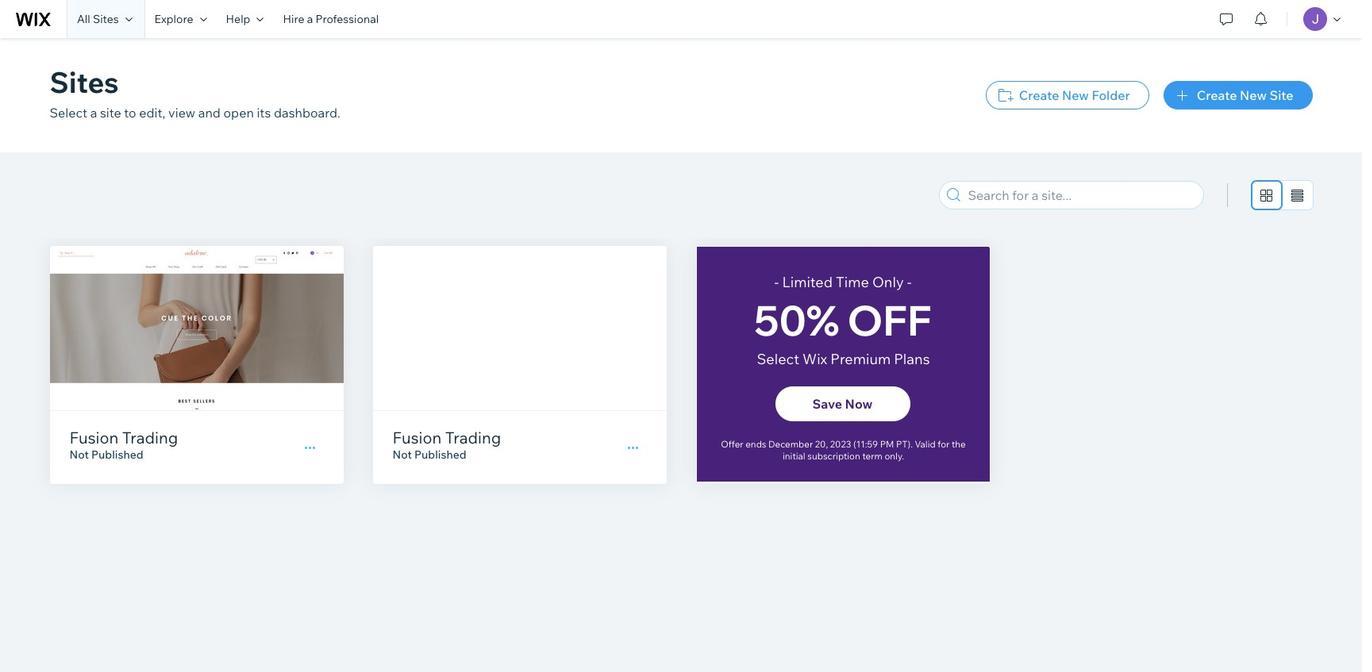 Task type: vqa. For each thing, say whether or not it's contained in the screenshot.
2nd Customize from the bottom
no



Task type: locate. For each thing, give the bounding box(es) containing it.
1 horizontal spatial hours
[[822, 265, 855, 279]]

37
[[822, 264, 864, 309]]

offer ends december 20, 2023 (11:59 pm pt). valid for the initial subscription term only.
[[721, 438, 966, 462]]

1 vertical spatial a
[[90, 105, 97, 121]]

- right only
[[907, 273, 912, 291]]

to left get
[[858, 265, 870, 279]]

0 horizontal spatial a
[[90, 105, 97, 121]]

plans.
[[934, 453, 959, 463]]

final hours to get
[[793, 265, 892, 279]]

wix
[[803, 350, 828, 368]]

1 horizontal spatial a
[[307, 12, 313, 26]]

1 vertical spatial select
[[757, 350, 800, 368]]

now right save
[[845, 396, 873, 412]]

1 horizontal spatial to
[[858, 265, 870, 279]]

0 horizontal spatial create
[[1020, 87, 1060, 103]]

select left site
[[50, 105, 87, 121]]

1 horizontal spatial published
[[415, 448, 467, 462]]

1 vertical spatial sites
[[50, 64, 119, 100]]

1 horizontal spatial fusion trading not published
[[393, 428, 501, 462]]

the up plans.
[[952, 438, 966, 450]]

new left site
[[1240, 87, 1267, 103]]

upgrade
[[801, 398, 853, 414]]

20,
[[815, 438, 828, 450]]

subscription
[[808, 450, 861, 462], [821, 453, 871, 463]]

1 horizontal spatial -
[[907, 273, 912, 291]]

1 horizontal spatial trading
[[445, 428, 501, 448]]

sites
[[93, 12, 119, 26], [50, 64, 119, 100]]

0 horizontal spatial select
[[50, 105, 87, 121]]

0 vertical spatial to
[[124, 105, 136, 121]]

0 horizontal spatial for
[[768, 453, 779, 463]]

1 horizontal spatial fusion
[[393, 428, 442, 448]]

initial
[[783, 450, 806, 462], [797, 453, 818, 463]]

1 vertical spatial to
[[858, 265, 870, 279]]

1 new from the left
[[1063, 87, 1089, 103]]

for inside offer ends december 20, 2023 (11:59 pm pt). valid for the initial subscription term only.
[[938, 438, 950, 450]]

new left folder at the right top of page
[[1063, 87, 1089, 103]]

a inside sites select a site to edit, view and open its dashboard.
[[90, 105, 97, 121]]

create new folder button
[[986, 81, 1150, 110]]

a
[[307, 12, 313, 26], [90, 105, 97, 121]]

now up (11:59
[[857, 398, 885, 414]]

1 horizontal spatial select
[[757, 350, 800, 368]]

0 vertical spatial for
[[938, 438, 950, 450]]

1 horizontal spatial the
[[952, 438, 966, 450]]

to inside sites select a site to edit, view and open its dashboard.
[[124, 105, 136, 121]]

initial left 20,
[[783, 450, 806, 462]]

all
[[77, 12, 90, 26]]

upgrade now link
[[785, 388, 900, 423]]

a inside hire a professional link
[[307, 12, 313, 26]]

hire
[[283, 12, 305, 26]]

for
[[938, 438, 950, 450], [768, 453, 779, 463]]

fusion trading not published
[[69, 428, 178, 462], [393, 428, 501, 462]]

now
[[845, 396, 873, 412], [857, 398, 885, 414]]

0 horizontal spatial trading
[[122, 428, 178, 448]]

0 horizontal spatial -
[[775, 273, 779, 291]]

0 horizontal spatial new
[[1063, 87, 1089, 103]]

0 horizontal spatial published
[[91, 448, 144, 462]]

new
[[1063, 87, 1089, 103], [1240, 87, 1267, 103]]

0 vertical spatial the
[[952, 438, 966, 450]]

2 not from the left
[[393, 448, 412, 462]]

1 horizontal spatial for
[[938, 438, 950, 450]]

2 new from the left
[[1240, 87, 1267, 103]]

sites right all
[[93, 12, 119, 26]]

sites up site
[[50, 64, 119, 100]]

dashboard.
[[274, 105, 341, 121]]

ends
[[746, 438, 767, 450]]

get
[[873, 265, 892, 279]]

the inside offer ends december 20, 2023 (11:59 pm pt). valid for the initial subscription term only.
[[952, 438, 966, 450]]

1 horizontal spatial create
[[1197, 87, 1238, 103]]

:
[[801, 264, 811, 309], [875, 264, 885, 309]]

: right the time
[[875, 264, 885, 309]]

to right site
[[124, 105, 136, 121]]

sale valid for the initial subscription term on select plans.
[[726, 453, 959, 463]]

0 vertical spatial a
[[307, 12, 313, 26]]

34 : 37 : 46
[[748, 264, 938, 309]]

not
[[69, 448, 89, 462], [393, 448, 412, 462]]

its
[[257, 105, 271, 121]]

2 published from the left
[[415, 448, 467, 462]]

valid
[[747, 453, 766, 463]]

create
[[1020, 87, 1060, 103], [1197, 87, 1238, 103]]

a right the hire
[[307, 12, 313, 26]]

term down pm
[[873, 453, 892, 463]]

the down december
[[782, 453, 795, 463]]

1 vertical spatial for
[[768, 453, 779, 463]]

save
[[813, 396, 843, 412]]

(11:59
[[854, 438, 878, 450]]

0 vertical spatial sites
[[93, 12, 119, 26]]

hours
[[822, 265, 855, 279], [748, 370, 778, 383]]

a left site
[[90, 105, 97, 121]]

2 fusion trading not published from the left
[[393, 428, 501, 462]]

professional
[[316, 12, 379, 26]]

0 horizontal spatial not
[[69, 448, 89, 462]]

2 create from the left
[[1197, 87, 1238, 103]]

: right the 34
[[801, 264, 811, 309]]

2 : from the left
[[875, 264, 885, 309]]

1 published from the left
[[91, 448, 144, 462]]

site
[[100, 105, 121, 121]]

seconds
[[882, 371, 918, 381]]

-
[[775, 273, 779, 291], [907, 273, 912, 291]]

initial inside offer ends december 20, 2023 (11:59 pm pt). valid for the initial subscription term only.
[[783, 450, 806, 462]]

1 horizontal spatial :
[[875, 264, 885, 309]]

pt).
[[897, 438, 913, 450]]

select
[[50, 105, 87, 121], [757, 350, 800, 368]]

to
[[124, 105, 136, 121], [858, 265, 870, 279]]

0 horizontal spatial fusion
[[69, 428, 119, 448]]

- left final
[[775, 273, 779, 291]]

term left the only.
[[863, 450, 883, 462]]

1 create from the left
[[1020, 87, 1060, 103]]

1 horizontal spatial not
[[393, 448, 412, 462]]

0 vertical spatial hours
[[822, 265, 855, 279]]

for right valid
[[768, 453, 779, 463]]

initial down 20,
[[797, 453, 818, 463]]

34
[[748, 264, 790, 309]]

0 vertical spatial select
[[50, 105, 87, 121]]

the
[[952, 438, 966, 450], [782, 453, 795, 463]]

1 vertical spatial the
[[782, 453, 795, 463]]

0 horizontal spatial to
[[124, 105, 136, 121]]

1 horizontal spatial new
[[1240, 87, 1267, 103]]

trading
[[122, 428, 178, 448], [445, 428, 501, 448]]

select left wix
[[757, 350, 800, 368]]

term
[[863, 450, 883, 462], [873, 453, 892, 463]]

published
[[91, 448, 144, 462], [415, 448, 467, 462]]

for up plans.
[[938, 438, 950, 450]]

0 horizontal spatial :
[[801, 264, 811, 309]]

1 vertical spatial hours
[[748, 370, 778, 383]]

sites select a site to edit, view and open its dashboard.
[[50, 64, 341, 121]]

0 horizontal spatial fusion trading not published
[[69, 428, 178, 462]]

create left site
[[1197, 87, 1238, 103]]

create left folder at the right top of page
[[1020, 87, 1060, 103]]

fusion
[[69, 428, 119, 448], [393, 428, 442, 448]]



Task type: describe. For each thing, give the bounding box(es) containing it.
sale
[[726, 453, 744, 463]]

explore
[[155, 12, 193, 26]]

select wix premium plans
[[757, 350, 930, 368]]

only.
[[885, 450, 905, 462]]

save now
[[813, 396, 873, 412]]

create new site
[[1197, 87, 1294, 103]]

open
[[224, 105, 254, 121]]

now for save now
[[845, 396, 873, 412]]

50%
[[754, 295, 840, 346]]

0 horizontal spatial the
[[782, 453, 795, 463]]

premium
[[831, 350, 891, 368]]

new for site
[[1240, 87, 1267, 103]]

0 horizontal spatial hours
[[748, 370, 778, 383]]

offer
[[721, 438, 744, 450]]

1 - from the left
[[775, 273, 779, 291]]

save now link
[[775, 387, 910, 422]]

valid
[[915, 438, 936, 450]]

limited
[[783, 273, 833, 291]]

now for upgrade now
[[857, 398, 885, 414]]

select
[[907, 453, 932, 463]]

new for folder
[[1063, 87, 1089, 103]]

view
[[168, 105, 195, 121]]

1 : from the left
[[801, 264, 811, 309]]

1 fusion trading not published from the left
[[69, 428, 178, 462]]

minutes
[[819, 370, 859, 383]]

off
[[848, 295, 932, 346]]

2023
[[831, 438, 852, 450]]

2 - from the left
[[907, 273, 912, 291]]

Search for a site... field
[[964, 182, 1199, 209]]

plans
[[894, 350, 930, 368]]

on
[[895, 453, 905, 463]]

help button
[[216, 0, 274, 38]]

upgrade now
[[801, 398, 885, 414]]

create new folder
[[1020, 87, 1131, 103]]

2 fusion from the left
[[393, 428, 442, 448]]

december
[[769, 438, 813, 450]]

- limited time only - 50% off
[[754, 273, 932, 346]]

only
[[873, 273, 904, 291]]

1 fusion from the left
[[69, 428, 119, 448]]

hire a professional link
[[274, 0, 389, 38]]

time
[[836, 273, 870, 291]]

and
[[198, 105, 221, 121]]

hire a professional
[[283, 12, 379, 26]]

help
[[226, 12, 250, 26]]

1 trading from the left
[[122, 428, 178, 448]]

select inside sites select a site to edit, view and open its dashboard.
[[50, 105, 87, 121]]

final
[[793, 265, 819, 279]]

term inside offer ends december 20, 2023 (11:59 pm pt). valid for the initial subscription term only.
[[863, 450, 883, 462]]

2 trading from the left
[[445, 428, 501, 448]]

1 not from the left
[[69, 448, 89, 462]]

create new site button
[[1164, 81, 1313, 110]]

pm
[[880, 438, 895, 450]]

create for create new folder
[[1020, 87, 1060, 103]]

folder
[[1092, 87, 1131, 103]]

edit,
[[139, 105, 166, 121]]

46
[[896, 264, 938, 309]]

sites inside sites select a site to edit, view and open its dashboard.
[[50, 64, 119, 100]]

create for create new site
[[1197, 87, 1238, 103]]

all sites
[[77, 12, 119, 26]]

subscription inside offer ends december 20, 2023 (11:59 pm pt). valid for the initial subscription term only.
[[808, 450, 861, 462]]

site
[[1270, 87, 1294, 103]]



